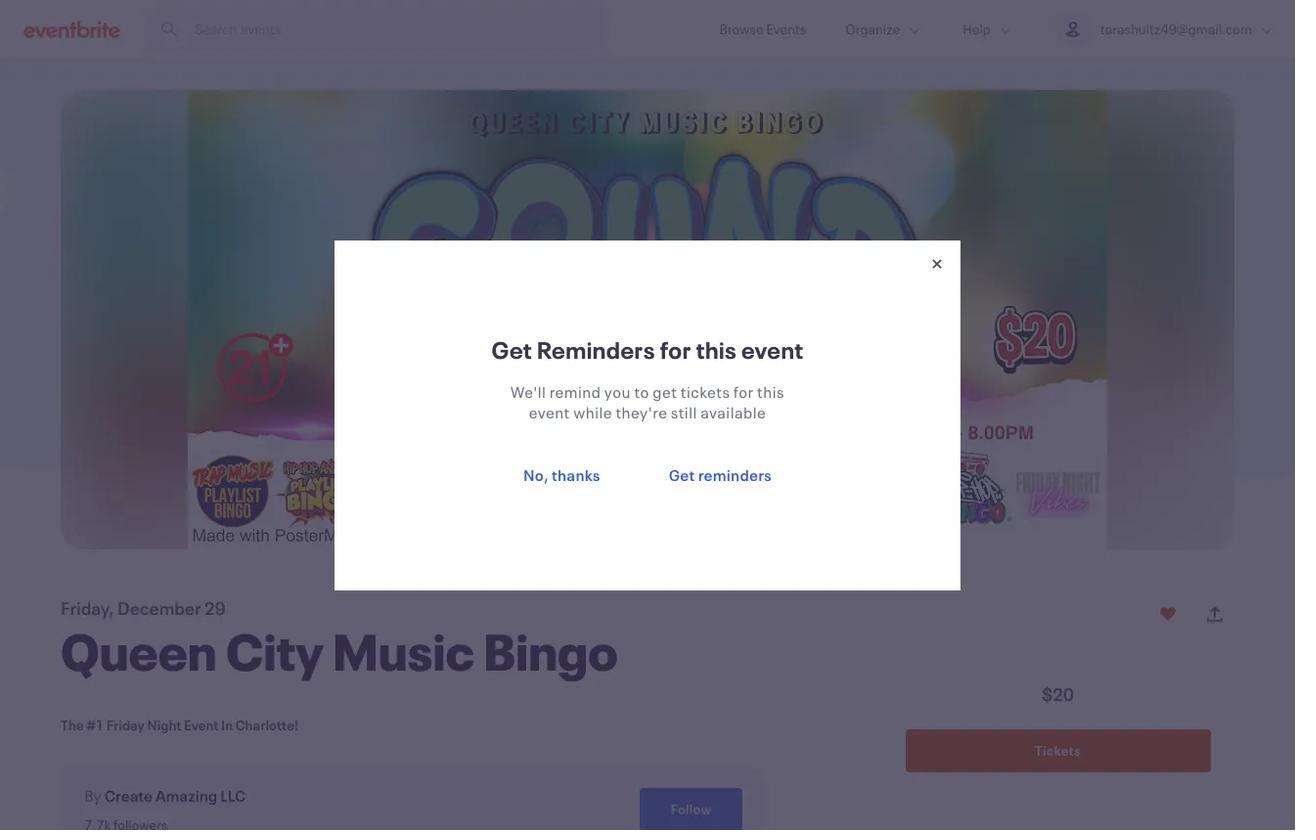 Task type: describe. For each thing, give the bounding box(es) containing it.
0 horizontal spatial for
[[660, 334, 691, 365]]

create
[[104, 786, 153, 806]]

music
[[333, 618, 475, 685]]

no, thanks
[[523, 464, 600, 485]]

to
[[634, 381, 649, 402]]

we'll remind you to get tickets for this event while they're still available
[[511, 381, 785, 422]]

they're
[[616, 402, 668, 422]]

event
[[184, 716, 219, 735]]

get for get reminders
[[669, 464, 695, 485]]

queen city music bingo article
[[0, 59, 1295, 831]]

thanks
[[552, 464, 600, 485]]

while
[[573, 402, 612, 422]]

remind
[[550, 381, 601, 402]]

0 horizontal spatial this
[[696, 334, 737, 365]]

tarashultz49@gmail.com link
[[1034, 0, 1295, 58]]

get reminders for this event
[[492, 334, 804, 365]]

you
[[604, 381, 631, 402]]

browse events
[[720, 20, 807, 38]]

29
[[204, 597, 225, 620]]

event inside we'll remind you to get tickets for this event while they're still available
[[529, 402, 570, 422]]

reminders
[[698, 464, 772, 485]]

the
[[61, 716, 84, 735]]

available
[[701, 402, 766, 422]]

december
[[117, 597, 201, 620]]

for inside we'll remind you to get tickets for this event while they're still available
[[734, 381, 754, 402]]

no, thanks button
[[493, 453, 631, 496]]

reminders
[[537, 334, 655, 365]]

still
[[671, 402, 697, 422]]

no,
[[523, 464, 549, 485]]

help
[[963, 20, 991, 38]]

tickets
[[681, 381, 730, 402]]

$20
[[1043, 683, 1075, 706]]

the #1 friday night event in charlotte!
[[61, 716, 298, 735]]

city
[[226, 618, 324, 685]]

organize
[[846, 20, 900, 38]]

llc
[[220, 786, 246, 806]]

by
[[84, 786, 102, 806]]

get reminders button
[[639, 453, 802, 496]]



Task type: locate. For each thing, give the bounding box(es) containing it.
get
[[653, 381, 677, 402]]

0 vertical spatial get
[[492, 334, 532, 365]]

0 vertical spatial this
[[696, 334, 737, 365]]

event
[[742, 334, 804, 365], [529, 402, 570, 422]]

0 horizontal spatial get
[[492, 334, 532, 365]]

get reminders
[[669, 464, 772, 485]]

queen
[[61, 618, 217, 685]]

friday,
[[61, 597, 114, 620]]

this right tickets
[[757, 381, 785, 402]]

1 horizontal spatial event
[[742, 334, 804, 365]]

by create amazing llc
[[84, 786, 246, 806]]

organizer profile element
[[61, 769, 765, 831]]

event left 'while'
[[529, 402, 570, 422]]

1 horizontal spatial for
[[734, 381, 754, 402]]

1 horizontal spatial this
[[757, 381, 785, 402]]

1 vertical spatial get
[[669, 464, 695, 485]]

1 vertical spatial event
[[529, 402, 570, 422]]

this
[[696, 334, 737, 365], [757, 381, 785, 402]]

browse events link
[[700, 0, 826, 58]]

get up we'll
[[492, 334, 532, 365]]

1 horizontal spatial get
[[669, 464, 695, 485]]

0 vertical spatial for
[[660, 334, 691, 365]]

amazing
[[155, 786, 217, 806]]

bingo
[[484, 618, 618, 685]]

we'll
[[511, 381, 546, 402]]

friday, december 29 queen city music bingo
[[61, 597, 618, 685]]

eventbrite image
[[23, 19, 120, 39]]

in
[[221, 716, 233, 735]]

this up tickets
[[696, 334, 737, 365]]

event up available
[[742, 334, 804, 365]]

get inside 'button'
[[669, 464, 695, 485]]

get reminders for this event alert dialog
[[0, 0, 1295, 831]]

night
[[147, 716, 181, 735]]

1 vertical spatial this
[[757, 381, 785, 402]]

#1
[[86, 716, 104, 735]]

get for get reminders for this event
[[492, 334, 532, 365]]

friday
[[106, 716, 145, 735]]

for right tickets
[[734, 381, 754, 402]]

get
[[492, 334, 532, 365], [669, 464, 695, 485]]

browse
[[720, 20, 764, 38]]

for up get
[[660, 334, 691, 365]]

0 vertical spatial event
[[742, 334, 804, 365]]

events
[[766, 20, 807, 38]]

organize link
[[826, 0, 943, 58]]

0 horizontal spatial event
[[529, 402, 570, 422]]

for
[[660, 334, 691, 365], [734, 381, 754, 402]]

charlotte!
[[235, 716, 298, 735]]

1 vertical spatial for
[[734, 381, 754, 402]]

get left reminders at the right of the page
[[669, 464, 695, 485]]

help link
[[943, 0, 1034, 58]]

this inside we'll remind you to get tickets for this event while they're still available
[[757, 381, 785, 402]]

tarashultz49@gmail.com
[[1100, 20, 1252, 38]]



Task type: vqa. For each thing, say whether or not it's contained in the screenshot.
THE ORGANIZED
no



